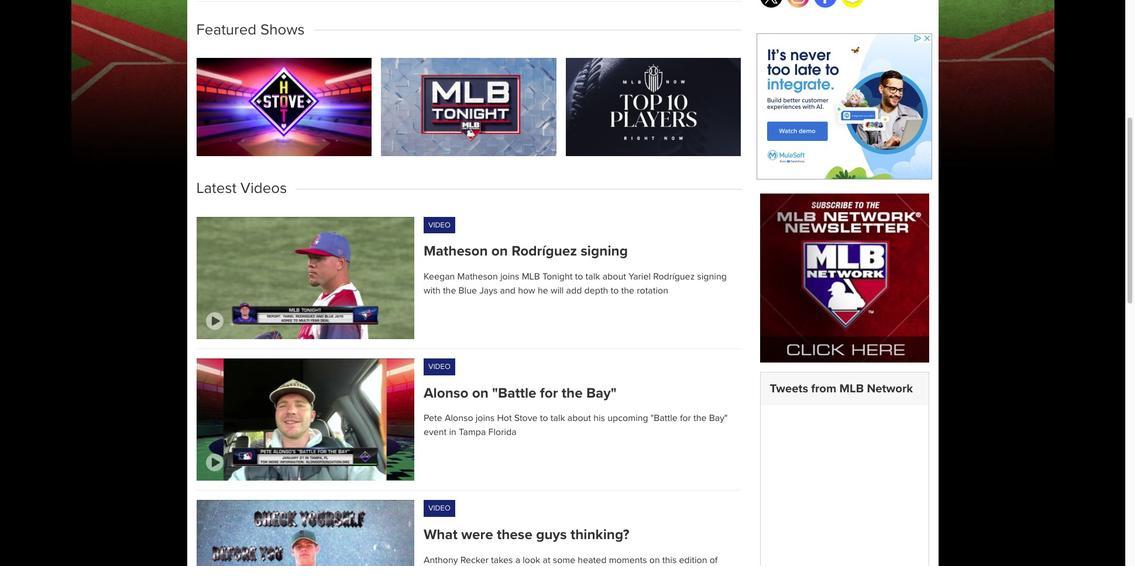 Task type: locate. For each thing, give the bounding box(es) containing it.
talk
[[586, 271, 600, 283], [551, 413, 565, 424]]

2 horizontal spatial on
[[650, 555, 660, 566]]

recker
[[460, 555, 489, 566]]

1 horizontal spatial mlb
[[840, 381, 864, 396]]

rodríguez inside keegan matheson joins mlb tonight to talk about yariel rodríguez signing with the blue jays and how he will add depth to the rotation
[[653, 271, 695, 283]]

0 vertical spatial for
[[540, 385, 558, 402]]

0 vertical spatial talk
[[586, 271, 600, 283]]

for right upcoming
[[680, 413, 691, 424]]

rodríguez
[[512, 243, 577, 260], [653, 271, 695, 283]]

in
[[449, 427, 456, 439]]

1 video from the top
[[428, 220, 451, 230]]

mlb up how
[[522, 271, 540, 283]]

0 horizontal spatial mlb
[[522, 271, 540, 283]]

joins for "battle
[[476, 413, 495, 424]]

on left this
[[650, 555, 660, 566]]

"battle right upcoming
[[651, 413, 678, 424]]

matheson on rodríguez signing link
[[424, 243, 741, 260]]

talk up depth
[[586, 271, 600, 283]]

1 vertical spatial video
[[428, 362, 451, 372]]

joins inside pete alonso joins hot stove to talk about his upcoming "battle for the bay" event in tampa florida
[[476, 413, 495, 424]]

florida
[[489, 427, 517, 439]]

for inside alonso on "battle for the bay" link
[[540, 385, 558, 402]]

1 horizontal spatial bay"
[[709, 413, 728, 424]]

featured
[[196, 20, 257, 39]]

1 horizontal spatial to
[[575, 271, 583, 283]]

to right stove
[[540, 413, 548, 424]]

rodríguez up rotation
[[653, 271, 695, 283]]

to
[[575, 271, 583, 283], [611, 285, 619, 297], [540, 413, 548, 424]]

on up and
[[492, 243, 508, 260]]

jays
[[479, 285, 498, 297]]

0 vertical spatial on
[[492, 243, 508, 260]]

1 vertical spatial rodríguez
[[653, 271, 695, 283]]

0 vertical spatial mlb
[[522, 271, 540, 283]]

1 horizontal spatial for
[[680, 413, 691, 424]]

about inside pete alonso joins hot stove to talk about his upcoming "battle for the bay" event in tampa florida
[[568, 413, 591, 424]]

hot
[[497, 413, 512, 424]]

on
[[492, 243, 508, 260], [472, 385, 489, 402], [650, 555, 660, 566]]

joins up and
[[500, 271, 519, 283]]

0 horizontal spatial on
[[472, 385, 489, 402]]

matheson up the blue
[[457, 271, 498, 283]]

video up keegan
[[428, 220, 451, 230]]

talk right stove
[[551, 413, 565, 424]]

video up pete
[[428, 362, 451, 372]]

2 vertical spatial video
[[428, 504, 451, 514]]

0 horizontal spatial to
[[540, 413, 548, 424]]

alonso on "battle for the bay" link
[[424, 385, 741, 402]]

of
[[710, 555, 718, 566]]

0 horizontal spatial talk
[[551, 413, 565, 424]]

video
[[428, 220, 451, 230], [428, 362, 451, 372], [428, 504, 451, 514]]

keegan
[[424, 271, 455, 283]]

for
[[540, 385, 558, 402], [680, 413, 691, 424]]

featured shows
[[196, 20, 305, 39]]

1 vertical spatial on
[[472, 385, 489, 402]]

0 horizontal spatial about
[[568, 413, 591, 424]]

2 vertical spatial on
[[650, 555, 660, 566]]

1 vertical spatial signing
[[697, 271, 727, 283]]

signing inside keegan matheson joins mlb tonight to talk about yariel rodríguez signing with the blue jays and how he will add depth to the rotation
[[697, 271, 727, 283]]

about
[[603, 271, 626, 283], [568, 413, 591, 424]]

this
[[662, 555, 677, 566]]

matheson up keegan
[[424, 243, 488, 260]]

to right depth
[[611, 285, 619, 297]]

rodríguez up tonight on the top
[[512, 243, 577, 260]]

0 vertical spatial rodríguez
[[512, 243, 577, 260]]

depth
[[584, 285, 608, 297]]

1 vertical spatial matheson
[[457, 271, 498, 283]]

0 vertical spatial about
[[603, 271, 626, 283]]

0 horizontal spatial joins
[[476, 413, 495, 424]]

talk inside pete alonso joins hot stove to talk about his upcoming "battle for the bay" event in tampa florida
[[551, 413, 565, 424]]

alonso
[[424, 385, 469, 402], [445, 413, 473, 424]]

0 horizontal spatial signing
[[581, 243, 628, 260]]

to inside pete alonso joins hot stove to talk about his upcoming "battle for the bay" event in tampa florida
[[540, 413, 548, 424]]

0 horizontal spatial "battle
[[492, 385, 536, 402]]

about up depth
[[603, 271, 626, 283]]

1 vertical spatial joins
[[476, 413, 495, 424]]

will
[[551, 285, 564, 297]]

0 vertical spatial matheson
[[424, 243, 488, 260]]

snapchat image
[[846, 0, 860, 3]]

1 vertical spatial "battle
[[651, 413, 678, 424]]

1 horizontal spatial signing
[[697, 271, 727, 283]]

matheson on rodríguez signing
[[424, 243, 628, 260]]

a
[[515, 555, 520, 566]]

alonso up in
[[445, 413, 473, 424]]

signing
[[581, 243, 628, 260], [697, 271, 727, 283]]

with
[[424, 285, 441, 297]]

0 vertical spatial bay"
[[586, 385, 617, 402]]

to for matheson on rodríguez signing
[[575, 271, 583, 283]]

bay"
[[586, 385, 617, 402], [709, 413, 728, 424]]

add
[[566, 285, 582, 297]]

1 horizontal spatial talk
[[586, 271, 600, 283]]

videos
[[240, 179, 287, 198]]

"battle
[[492, 385, 536, 402], [651, 413, 678, 424]]

about for signing
[[603, 271, 626, 283]]

what
[[424, 527, 458, 544]]

1 vertical spatial for
[[680, 413, 691, 424]]

event
[[424, 427, 447, 439]]

0 vertical spatial to
[[575, 271, 583, 283]]

2 horizontal spatial to
[[611, 285, 619, 297]]

0 vertical spatial signing
[[581, 243, 628, 260]]

3 video from the top
[[428, 504, 451, 514]]

0 horizontal spatial for
[[540, 385, 558, 402]]

how
[[518, 285, 535, 297]]

to up the 'add' at the bottom
[[575, 271, 583, 283]]

1 vertical spatial talk
[[551, 413, 565, 424]]

blue
[[459, 285, 477, 297]]

about for for
[[568, 413, 591, 424]]

joins up tampa
[[476, 413, 495, 424]]

1 horizontal spatial "battle
[[651, 413, 678, 424]]

1 horizontal spatial about
[[603, 271, 626, 283]]

talk inside keegan matheson joins mlb tonight to talk about yariel rodríguez signing with the blue jays and how he will add depth to the rotation
[[586, 271, 600, 283]]

video up what
[[428, 504, 451, 514]]

tweets from mlb network
[[770, 381, 913, 396]]

1 horizontal spatial joins
[[500, 271, 519, 283]]

2 video from the top
[[428, 362, 451, 372]]

talk for for
[[551, 413, 565, 424]]

0 vertical spatial video
[[428, 220, 451, 230]]

about inside keegan matheson joins mlb tonight to talk about yariel rodríguez signing with the blue jays and how he will add depth to the rotation
[[603, 271, 626, 283]]

alonso up pete
[[424, 385, 469, 402]]

thinking?
[[571, 527, 630, 544]]

tampa
[[459, 427, 486, 439]]

joins inside keegan matheson joins mlb tonight to talk about yariel rodríguez signing with the blue jays and how he will add depth to the rotation
[[500, 271, 519, 283]]

about left his
[[568, 413, 591, 424]]

on up tampa
[[472, 385, 489, 402]]

matheson
[[424, 243, 488, 260], [457, 271, 498, 283]]

for up pete alonso joins hot stove to talk about his upcoming "battle for the bay" event in tampa florida
[[540, 385, 558, 402]]

mlb
[[522, 271, 540, 283], [840, 381, 864, 396]]

and
[[500, 285, 516, 297]]

0 vertical spatial joins
[[500, 271, 519, 283]]

1 vertical spatial about
[[568, 413, 591, 424]]

1 vertical spatial bay"
[[709, 413, 728, 424]]

takes
[[491, 555, 513, 566]]

1 vertical spatial alonso
[[445, 413, 473, 424]]

2 vertical spatial to
[[540, 413, 548, 424]]

yariel
[[629, 271, 651, 283]]

network
[[867, 381, 913, 396]]

the
[[443, 285, 456, 297], [621, 285, 635, 297], [562, 385, 583, 402], [694, 413, 707, 424]]

x image
[[764, 0, 778, 3]]

"battle up hot
[[492, 385, 536, 402]]

mlb right 'from'
[[840, 381, 864, 396]]

1 horizontal spatial on
[[492, 243, 508, 260]]

joins
[[500, 271, 519, 283], [476, 413, 495, 424]]

1 horizontal spatial rodríguez
[[653, 271, 695, 283]]

shows
[[260, 20, 305, 39]]



Task type: describe. For each thing, give the bounding box(es) containing it.
pete
[[424, 413, 442, 424]]

0 vertical spatial "battle
[[492, 385, 536, 402]]

look
[[523, 555, 540, 566]]

video for alonso
[[428, 362, 451, 372]]

1 vertical spatial to
[[611, 285, 619, 297]]

alonso on "battle for the bay"
[[424, 385, 617, 402]]

the inside pete alonso joins hot stove to talk about his upcoming "battle for the bay" event in tampa florida
[[694, 413, 707, 424]]

facebook image
[[819, 0, 833, 3]]

for inside pete alonso joins hot stove to talk about his upcoming "battle for the bay" event in tampa florida
[[680, 413, 691, 424]]

on for matheson
[[492, 243, 508, 260]]

at
[[543, 555, 551, 566]]

advertisement element
[[757, 33, 932, 180]]

on inside anthony recker takes a look at some heated moments on this edition of
[[650, 555, 660, 566]]

anthony
[[424, 555, 458, 566]]

joins for rodríguez
[[500, 271, 519, 283]]

on for alonso
[[472, 385, 489, 402]]

talk for signing
[[586, 271, 600, 283]]

1 vertical spatial mlb
[[840, 381, 864, 396]]

were
[[461, 527, 493, 544]]

tweets
[[770, 381, 808, 396]]

moments
[[609, 555, 647, 566]]

what were these guys thinking? link
[[424, 527, 741, 544]]

edition
[[679, 555, 707, 566]]

he
[[538, 285, 548, 297]]

0 horizontal spatial rodríguez
[[512, 243, 577, 260]]

his
[[594, 413, 605, 424]]

latest
[[196, 179, 237, 198]]

pete alonso joins hot stove to talk about his upcoming "battle for the bay" event in tampa florida
[[424, 413, 728, 439]]

bay" inside pete alonso joins hot stove to talk about his upcoming "battle for the bay" event in tampa florida
[[709, 413, 728, 424]]

video for what
[[428, 504, 451, 514]]

heated
[[578, 555, 607, 566]]

rotation
[[637, 285, 668, 297]]

these
[[497, 527, 533, 544]]

0 vertical spatial alonso
[[424, 385, 469, 402]]

video for matheson
[[428, 220, 451, 230]]

upcoming
[[608, 413, 648, 424]]

stove
[[514, 413, 538, 424]]

latest videos
[[196, 179, 287, 198]]

tonight
[[543, 271, 573, 283]]

anthony recker takes a look at some heated moments on this edition of
[[424, 555, 718, 567]]

instagram image
[[791, 0, 805, 3]]

matheson inside keegan matheson joins mlb tonight to talk about yariel rodríguez signing with the blue jays and how he will add depth to the rotation
[[457, 271, 498, 283]]

guys
[[536, 527, 567, 544]]

0 horizontal spatial bay"
[[586, 385, 617, 402]]

mlb inside keegan matheson joins mlb tonight to talk about yariel rodríguez signing with the blue jays and how he will add depth to the rotation
[[522, 271, 540, 283]]

some
[[553, 555, 576, 566]]

from
[[811, 381, 837, 396]]

"battle inside pete alonso joins hot stove to talk about his upcoming "battle for the bay" event in tampa florida
[[651, 413, 678, 424]]

what were these guys thinking?
[[424, 527, 630, 544]]

to for alonso on "battle for the bay"
[[540, 413, 548, 424]]

keegan matheson joins mlb tonight to talk about yariel rodríguez signing with the blue jays and how he will add depth to the rotation
[[424, 271, 727, 297]]

alonso inside pete alonso joins hot stove to talk about his upcoming "battle for the bay" event in tampa florida
[[445, 413, 473, 424]]



Task type: vqa. For each thing, say whether or not it's contained in the screenshot.
the runner  at 1st image
no



